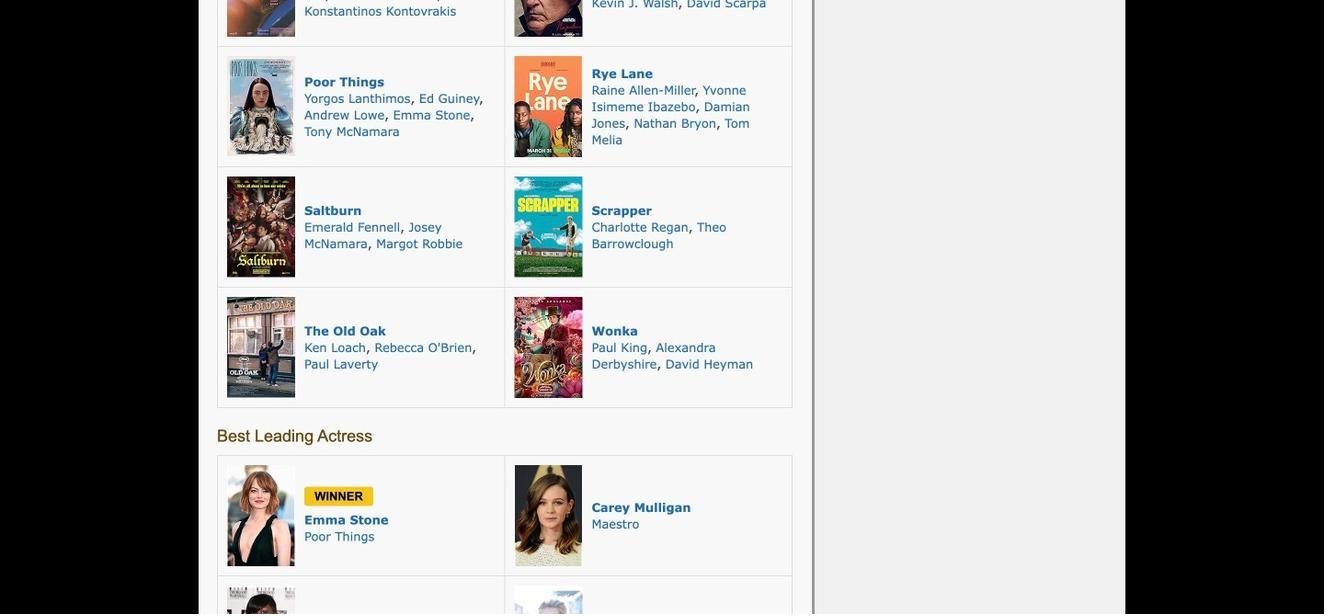 Task type: vqa. For each thing, say whether or not it's contained in the screenshot.
The Old Oak image
yes



Task type: describe. For each thing, give the bounding box(es) containing it.
emma stone image
[[227, 465, 295, 567]]

margot robbie image
[[515, 586, 583, 614]]

fantasia barrino image
[[227, 586, 295, 614]]

the old oak image
[[227, 297, 295, 398]]

wonka image
[[515, 297, 583, 398]]



Task type: locate. For each thing, give the bounding box(es) containing it.
saltburn image
[[227, 177, 295, 278]]

napoleon image
[[515, 0, 583, 37]]

scrapper image
[[515, 177, 583, 278]]

carey mulligan image
[[515, 465, 583, 567]]

rye lane image
[[515, 56, 583, 157]]

how to have sex image
[[227, 0, 295, 37]]

poor things image
[[227, 56, 295, 157]]



